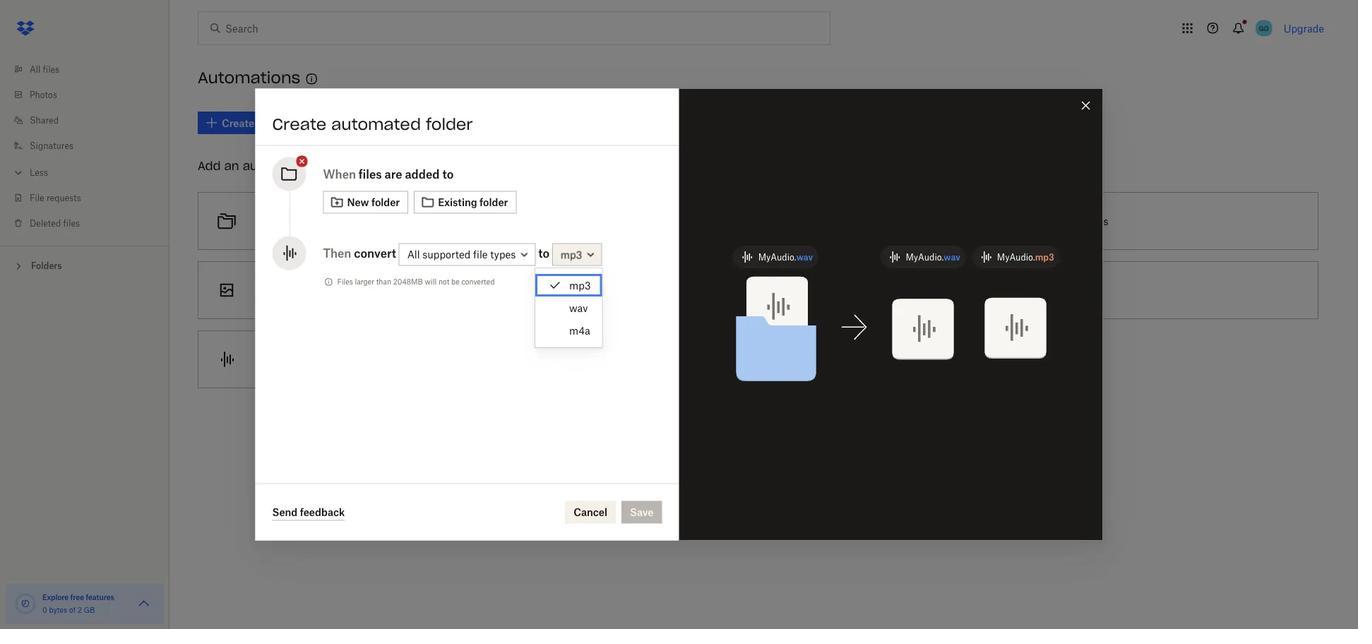 Task type: describe. For each thing, give the bounding box(es) containing it.
convert files to pdfs
[[1010, 215, 1109, 227]]

deleted files link
[[11, 211, 170, 236]]

add
[[198, 159, 221, 173]]

gb
[[84, 606, 95, 615]]

then
[[323, 246, 352, 260]]

files left be
[[423, 284, 442, 296]]

audio
[[402, 354, 428, 366]]

features
[[86, 593, 114, 602]]

explore free features 0 bytes of 2 gb
[[42, 593, 114, 615]]

mp3 button
[[552, 243, 602, 266]]

file
[[30, 193, 44, 203]]

format for videos
[[696, 284, 727, 296]]

m4a
[[570, 325, 591, 337]]

free
[[70, 593, 84, 602]]

shared link
[[11, 107, 170, 133]]

to right will
[[445, 284, 454, 296]]

automation
[[243, 159, 311, 173]]

to right videos at the top right of the page
[[812, 284, 821, 296]]

bytes
[[49, 606, 67, 615]]

to left sort
[[344, 215, 354, 227]]

files right unzip
[[1040, 284, 1060, 296]]

upgrade
[[1284, 22, 1325, 34]]

convert
[[1010, 215, 1047, 227]]

signatures
[[30, 140, 74, 151]]

folders button
[[0, 255, 170, 276]]

to right added
[[443, 167, 454, 181]]

add an automation main content
[[192, 102, 1359, 630]]

photos
[[30, 89, 57, 100]]

myaudio. mp3
[[998, 252, 1055, 263]]

convert files to pdfs button
[[947, 187, 1325, 256]]

file requests link
[[11, 185, 170, 211]]

convert for choose a file format to convert audio files to
[[364, 354, 399, 366]]

photos link
[[11, 82, 170, 107]]

add an automation
[[198, 159, 311, 173]]

to left '2048mb'
[[373, 284, 382, 296]]

create
[[272, 114, 327, 134]]

2 myaudio. wav from the left
[[906, 252, 961, 263]]

all files link
[[11, 57, 170, 82]]

choose for choose a category to sort files by
[[255, 215, 290, 227]]

when
[[323, 167, 356, 181]]

choose for choose a file format to convert audio files to
[[255, 354, 290, 366]]

create automated folder
[[272, 114, 473, 134]]

click to watch a demo video image
[[303, 71, 320, 88]]

unzip files
[[1010, 284, 1060, 296]]

videos
[[779, 284, 809, 296]]

choose an image format to convert files to
[[255, 284, 454, 296]]

converted
[[462, 278, 495, 287]]

folders
[[31, 261, 62, 271]]

dropbox image
[[11, 14, 40, 42]]

will
[[425, 278, 437, 287]]

1 myaudio. from the left
[[759, 252, 797, 263]]

an for add
[[224, 159, 239, 173]]

less image
[[11, 166, 25, 180]]

files are added to
[[359, 167, 454, 181]]

1 myaudio. wav from the left
[[759, 252, 813, 263]]

of
[[69, 606, 76, 615]]

format for files
[[339, 284, 370, 296]]

shared
[[30, 115, 59, 125]]

by
[[399, 215, 411, 227]]

that
[[680, 215, 699, 227]]

files inside create automated folder dialog
[[359, 167, 382, 181]]

unzip files button
[[947, 256, 1325, 325]]

format for audio
[[318, 354, 350, 366]]

files
[[337, 278, 353, 287]]

added
[[405, 167, 440, 181]]

3 myaudio. from the left
[[998, 252, 1036, 263]]

set a rule that renames files
[[633, 215, 764, 227]]

explore
[[42, 593, 69, 602]]



Task type: locate. For each thing, give the bounding box(es) containing it.
0 horizontal spatial myaudio. wav
[[759, 252, 813, 263]]

than
[[376, 278, 391, 287]]

0 horizontal spatial file
[[301, 354, 316, 366]]

an
[[224, 159, 239, 173], [293, 284, 305, 296]]

1 vertical spatial an
[[293, 284, 305, 296]]

mp3 up mp3 radio item
[[561, 249, 583, 261]]

files inside 'button'
[[431, 354, 450, 366]]

file requests
[[30, 193, 81, 203]]

choose for choose an image format to convert files to
[[255, 284, 290, 296]]

file
[[679, 284, 693, 296], [301, 354, 316, 366]]

convert
[[354, 246, 396, 260], [385, 284, 420, 296], [742, 284, 777, 296], [364, 354, 399, 366]]

create automated folder dialog
[[255, 89, 1103, 541]]

quota usage element
[[14, 593, 37, 615]]

are
[[385, 167, 402, 181]]

unzip
[[1010, 284, 1038, 296]]

all
[[30, 64, 40, 75]]

2 horizontal spatial wav
[[944, 252, 961, 263]]

format inside choose a file format to convert audio files to 'button'
[[318, 354, 350, 366]]

folder
[[426, 114, 473, 134]]

an for choose
[[293, 284, 305, 296]]

an inside button
[[293, 284, 305, 296]]

convert up than
[[354, 246, 396, 260]]

set a rule that renames files button
[[570, 187, 947, 256]]

be
[[452, 278, 460, 287]]

to left mp3 dropdown button
[[539, 246, 550, 260]]

a for choose a file format to convert audio files to
[[293, 354, 299, 366]]

to left audio
[[352, 354, 362, 366]]

deleted
[[30, 218, 61, 229]]

format down renames
[[696, 284, 727, 296]]

format
[[339, 284, 370, 296], [696, 284, 727, 296], [318, 354, 350, 366]]

mp3
[[561, 249, 583, 261], [1036, 252, 1055, 263], [570, 279, 591, 291]]

files right the deleted
[[63, 218, 80, 229]]

to left videos at the top right of the page
[[730, 284, 739, 296]]

1 vertical spatial file
[[301, 354, 316, 366]]

convert for choose a file format to convert videos to
[[742, 284, 777, 296]]

choose for choose a file format to convert videos to
[[633, 284, 668, 296]]

choose a category to sort files by button
[[192, 187, 570, 256]]

automations
[[198, 68, 301, 88]]

file down the image
[[301, 354, 316, 366]]

files left by
[[377, 215, 397, 227]]

files right convert
[[1050, 215, 1069, 227]]

2
[[78, 606, 82, 615]]

mp3 down mp3 dropdown button
[[570, 279, 591, 291]]

choose a category to sort files by
[[255, 215, 411, 227]]

file for choose a file format to convert videos to
[[679, 284, 693, 296]]

a for choose a category to sort files by
[[293, 215, 299, 227]]

less
[[30, 167, 48, 178]]

1 horizontal spatial an
[[293, 284, 305, 296]]

a
[[293, 215, 299, 227], [651, 215, 657, 227], [671, 284, 676, 296], [293, 354, 299, 366]]

0
[[42, 606, 47, 615]]

wav
[[797, 252, 813, 263], [944, 252, 961, 263], [570, 302, 588, 314]]

an left the image
[[293, 284, 305, 296]]

to left 'pdfs'
[[1072, 215, 1081, 227]]

convert inside create automated folder dialog
[[354, 246, 396, 260]]

files right all
[[43, 64, 59, 75]]

automated
[[332, 114, 421, 134]]

convert left videos at the top right of the page
[[742, 284, 777, 296]]

a inside 'button'
[[293, 354, 299, 366]]

to
[[443, 167, 454, 181], [344, 215, 354, 227], [1072, 215, 1081, 227], [539, 246, 550, 260], [373, 284, 382, 296], [445, 284, 454, 296], [730, 284, 739, 296], [812, 284, 821, 296], [352, 354, 362, 366], [453, 354, 462, 366]]

file inside 'button'
[[301, 354, 316, 366]]

requests
[[47, 193, 81, 203]]

1 horizontal spatial myaudio. wav
[[906, 252, 961, 263]]

convert for choose an image format to convert files to
[[385, 284, 420, 296]]

mp3 inside dropdown button
[[561, 249, 583, 261]]

mp3 up unzip files
[[1036, 252, 1055, 263]]

choose a file format to convert videos to button
[[570, 256, 947, 325]]

mp3 inside radio item
[[570, 279, 591, 291]]

files larger than 2048mb will not be converted
[[337, 278, 495, 287]]

format inside choose a file format to convert videos to button
[[696, 284, 727, 296]]

0 vertical spatial an
[[224, 159, 239, 173]]

larger
[[355, 278, 374, 287]]

choose an image format to convert files to button
[[192, 256, 570, 325]]

an right add
[[224, 159, 239, 173]]

choose inside 'button'
[[255, 354, 290, 366]]

upgrade link
[[1284, 22, 1325, 34]]

list
[[0, 48, 170, 246]]

choose
[[255, 215, 290, 227], [255, 284, 290, 296], [633, 284, 668, 296], [255, 354, 290, 366]]

files right audio
[[431, 354, 450, 366]]

0 horizontal spatial wav
[[570, 302, 588, 314]]

set
[[633, 215, 649, 227]]

files right renames
[[745, 215, 764, 227]]

2048mb
[[393, 278, 423, 287]]

files
[[43, 64, 59, 75], [359, 167, 382, 181], [377, 215, 397, 227], [745, 215, 764, 227], [1050, 215, 1069, 227], [63, 218, 80, 229], [423, 284, 442, 296], [1040, 284, 1060, 296], [431, 354, 450, 366]]

list containing all files
[[0, 48, 170, 246]]

myaudio.
[[759, 252, 797, 263], [906, 252, 944, 263], [998, 252, 1036, 263]]

image
[[307, 284, 336, 296]]

mp3 radio item
[[536, 274, 602, 297]]

1 horizontal spatial wav
[[797, 252, 813, 263]]

files left are
[[359, 167, 382, 181]]

myaudio. wav
[[759, 252, 813, 263], [906, 252, 961, 263]]

to right audio
[[453, 354, 462, 366]]

choose a file format to convert audio files to button
[[192, 325, 570, 394]]

files inside button
[[745, 215, 764, 227]]

signatures link
[[11, 133, 170, 158]]

2 myaudio. from the left
[[906, 252, 944, 263]]

file down that
[[679, 284, 693, 296]]

format down the image
[[318, 354, 350, 366]]

not
[[439, 278, 450, 287]]

deleted files
[[30, 218, 80, 229]]

0 horizontal spatial myaudio.
[[759, 252, 797, 263]]

a inside button
[[651, 215, 657, 227]]

2 horizontal spatial myaudio.
[[998, 252, 1036, 263]]

convert left will
[[385, 284, 420, 296]]

0 horizontal spatial an
[[224, 159, 239, 173]]

0 vertical spatial file
[[679, 284, 693, 296]]

file inside button
[[679, 284, 693, 296]]

rule
[[660, 215, 678, 227]]

renames
[[702, 215, 742, 227]]

category
[[301, 215, 342, 227]]

format inside choose an image format to convert files to button
[[339, 284, 370, 296]]

file for choose a file format to convert audio files to
[[301, 354, 316, 366]]

1 horizontal spatial file
[[679, 284, 693, 296]]

all files
[[30, 64, 59, 75]]

pdfs
[[1084, 215, 1109, 227]]

1 horizontal spatial myaudio.
[[906, 252, 944, 263]]

sort
[[356, 215, 375, 227]]

choose a file format to convert videos to
[[633, 284, 821, 296]]

convert inside 'button'
[[364, 354, 399, 366]]

choose a file format to convert audio files to
[[255, 354, 462, 366]]

format left than
[[339, 284, 370, 296]]

a for set a rule that renames files
[[651, 215, 657, 227]]

a for choose a file format to convert videos to
[[671, 284, 676, 296]]

convert left audio
[[364, 354, 399, 366]]



Task type: vqa. For each thing, say whether or not it's contained in the screenshot.
1st Copy link image from the top
no



